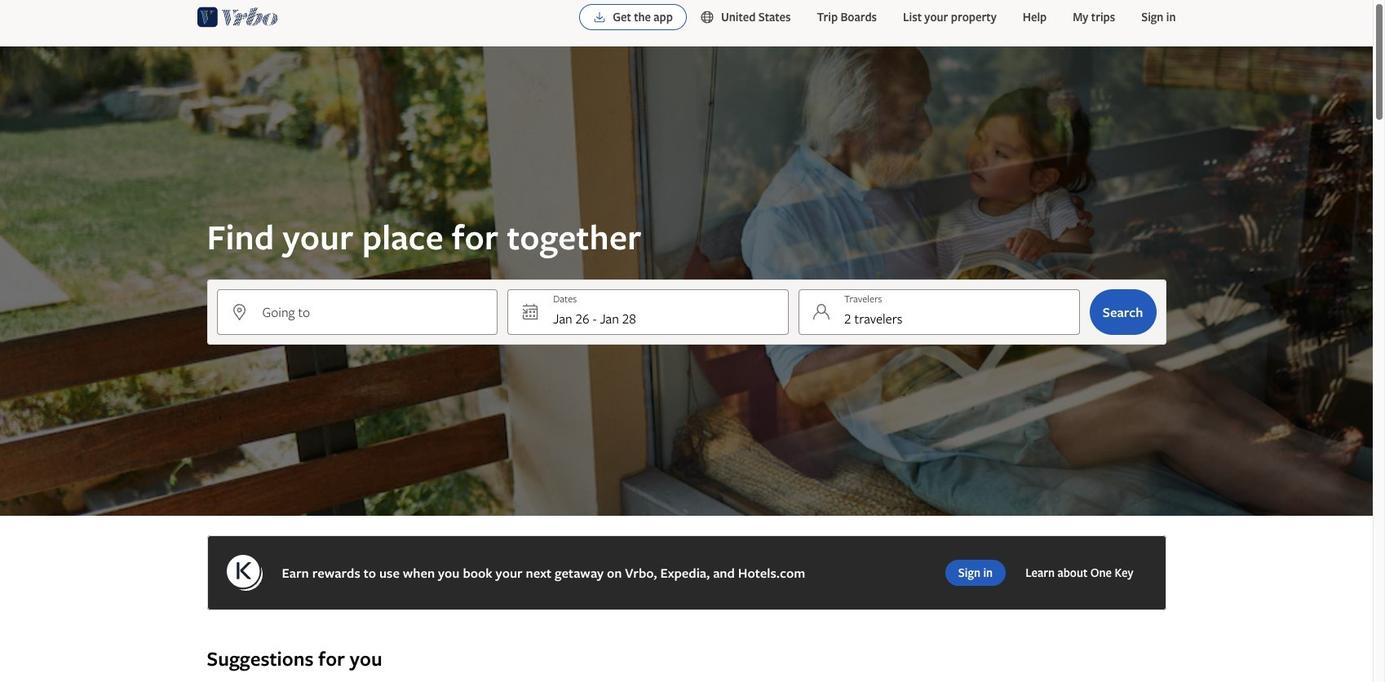 Task type: locate. For each thing, give the bounding box(es) containing it.
main content
[[0, 46, 1373, 683]]

vrbo logo image
[[197, 4, 278, 30]]

download the app button image
[[593, 11, 606, 24]]



Task type: vqa. For each thing, say whether or not it's contained in the screenshot.
Download the app button image
yes



Task type: describe. For each thing, give the bounding box(es) containing it.
small image
[[700, 10, 721, 24]]

recently viewed region
[[197, 621, 1176, 647]]

wizard region
[[0, 46, 1373, 516]]



